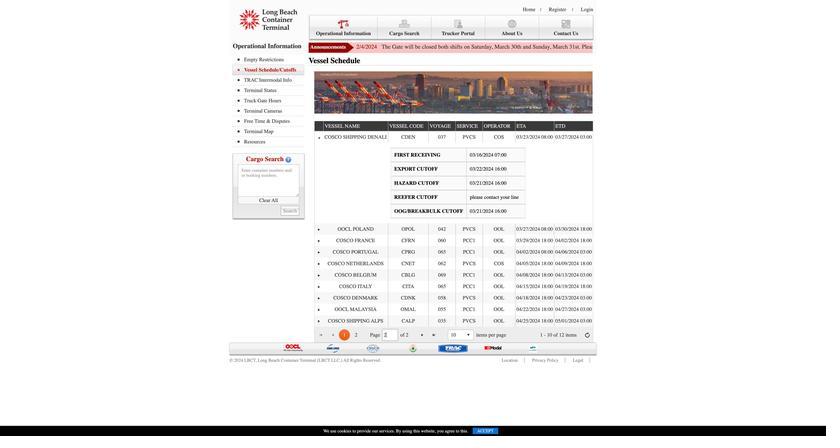 Task type: describe. For each thing, give the bounding box(es) containing it.
2 row from the top
[[315, 132, 593, 143]]

1 row from the top
[[315, 121, 594, 132]]

go to the next page image
[[420, 333, 425, 338]]

8 row from the top
[[315, 270, 593, 281]]

10 row from the top
[[315, 293, 593, 304]]

0 horizontal spatial menu bar
[[233, 55, 307, 147]]

page navigation, page 1 of 2 application
[[315, 327, 593, 343]]

4 row from the top
[[315, 224, 593, 235]]

Page 1 field
[[384, 331, 397, 340]]

6 row from the top
[[315, 247, 593, 258]]

Enter container numbers and/ or booking numbers.  text field
[[238, 165, 300, 197]]

12 row from the top
[[315, 316, 593, 327]]

Page sizes drop down field
[[448, 330, 474, 341]]

3 row from the top
[[315, 143, 593, 224]]

9 row from the top
[[315, 281, 593, 293]]



Task type: locate. For each thing, give the bounding box(es) containing it.
menu bar
[[310, 15, 594, 39], [233, 55, 307, 147]]

7 row from the top
[[315, 258, 593, 270]]

5 row from the top
[[315, 235, 593, 247]]

cell
[[315, 132, 324, 143], [324, 132, 388, 143], [388, 132, 429, 143], [429, 132, 456, 143], [456, 132, 483, 143], [483, 132, 516, 143], [516, 132, 555, 143], [555, 132, 593, 143], [315, 143, 324, 224], [315, 224, 324, 235], [324, 224, 388, 235], [388, 224, 429, 235], [429, 224, 456, 235], [456, 224, 483, 235], [483, 224, 516, 235], [516, 224, 555, 235], [555, 224, 593, 235], [315, 235, 324, 247], [324, 235, 388, 247], [388, 235, 429, 247], [429, 235, 456, 247], [456, 235, 483, 247], [483, 235, 516, 247], [516, 235, 555, 247], [555, 235, 593, 247], [315, 247, 324, 258], [324, 247, 388, 258], [388, 247, 429, 258], [429, 247, 456, 258], [456, 247, 483, 258], [483, 247, 516, 258], [516, 247, 555, 258], [555, 247, 593, 258], [315, 258, 324, 270], [324, 258, 388, 270], [388, 258, 429, 270], [429, 258, 456, 270], [456, 258, 483, 270], [483, 258, 516, 270], [516, 258, 555, 270], [555, 258, 593, 270], [315, 270, 324, 281], [324, 270, 388, 281], [388, 270, 429, 281], [429, 270, 456, 281], [456, 270, 483, 281], [483, 270, 516, 281], [516, 270, 555, 281], [555, 270, 593, 281], [315, 281, 324, 293], [324, 281, 388, 293], [388, 281, 429, 293], [429, 281, 456, 293], [456, 281, 483, 293], [483, 281, 516, 293], [516, 281, 555, 293], [555, 281, 593, 293], [315, 293, 324, 304], [324, 293, 388, 304], [388, 293, 429, 304], [429, 293, 456, 304], [456, 293, 483, 304], [483, 293, 516, 304], [516, 293, 555, 304], [555, 293, 593, 304], [315, 304, 324, 316], [324, 304, 388, 316], [388, 304, 429, 316], [429, 304, 456, 316], [456, 304, 483, 316], [483, 304, 516, 316], [516, 304, 555, 316], [555, 304, 593, 316], [315, 316, 324, 327], [324, 316, 388, 327], [388, 316, 429, 327], [429, 316, 456, 327], [456, 316, 483, 327], [483, 316, 516, 327], [516, 316, 555, 327], [555, 316, 593, 327]]

column header
[[315, 121, 324, 132]]

None submit
[[281, 206, 300, 216]]

refresh image
[[585, 333, 591, 338]]

1 vertical spatial menu bar
[[233, 55, 307, 147]]

0 vertical spatial menu bar
[[310, 15, 594, 39]]

11 row from the top
[[315, 304, 593, 316]]

tree grid
[[315, 121, 594, 327]]

1 horizontal spatial menu bar
[[310, 15, 594, 39]]

row group
[[315, 132, 593, 327]]

row
[[315, 121, 594, 132], [315, 132, 593, 143], [315, 143, 593, 224], [315, 224, 593, 235], [315, 235, 593, 247], [315, 247, 593, 258], [315, 258, 593, 270], [315, 270, 593, 281], [315, 281, 593, 293], [315, 293, 593, 304], [315, 304, 593, 316], [315, 316, 593, 327]]

go to the last page image
[[432, 333, 437, 338]]



Task type: vqa. For each thing, say whether or not it's contained in the screenshot.
Go to the last page image
yes



